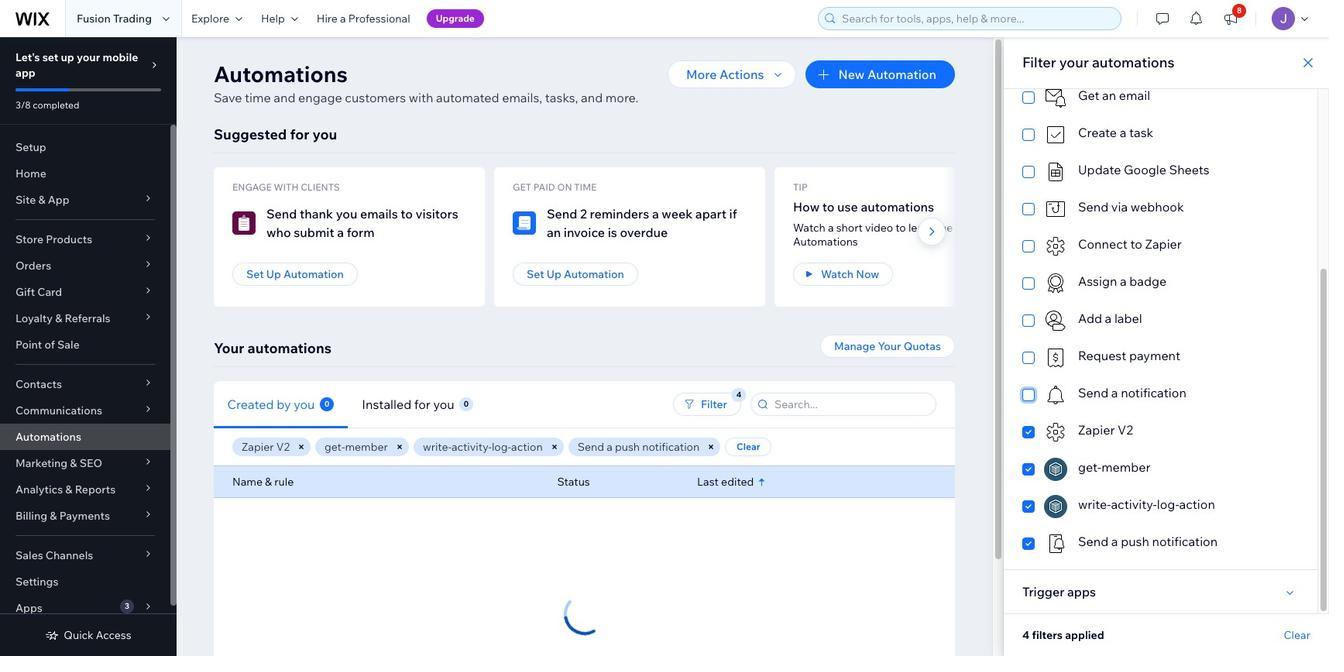Task type: vqa. For each thing, say whether or not it's contained in the screenshot.
"Has"
no



Task type: locate. For each thing, give the bounding box(es) containing it.
& right loyalty
[[55, 311, 62, 325]]

short
[[837, 221, 863, 235]]

to
[[823, 199, 835, 215], [401, 206, 413, 222], [896, 221, 906, 235], [1131, 236, 1143, 252]]

automations up video
[[861, 199, 935, 215]]

notification inside option
[[1121, 385, 1187, 401]]

new
[[839, 67, 865, 82]]

for for suggested
[[290, 126, 310, 143]]

1 set up automation button from the left
[[232, 263, 358, 286]]

1 horizontal spatial get-
[[1079, 459, 1102, 475]]

send down request
[[1079, 385, 1109, 401]]

1 vertical spatial zapier
[[1079, 422, 1115, 438]]

basics
[[956, 221, 988, 235]]

your up get
[[1060, 53, 1089, 71]]

1 vertical spatial for
[[414, 396, 431, 412]]

1 vertical spatial watch
[[821, 267, 854, 281]]

2 set up automation button from the left
[[513, 263, 638, 286]]

emails
[[360, 206, 398, 222]]

push inside checkbox
[[1121, 534, 1150, 549]]

0 horizontal spatial of
[[45, 338, 55, 352]]

you down engage
[[313, 126, 337, 143]]

send a notification
[[1079, 385, 1187, 401]]

1 horizontal spatial an
[[1103, 88, 1117, 103]]

1 vertical spatial push
[[1121, 534, 1150, 549]]

activity- down installed for you
[[452, 440, 492, 454]]

you for send
[[336, 206, 357, 222]]

1 horizontal spatial your
[[1060, 53, 1089, 71]]

marketing & seo button
[[0, 450, 170, 477]]

set up automation button
[[232, 263, 358, 286], [513, 263, 638, 286]]

automations
[[214, 60, 348, 88], [793, 235, 858, 249], [15, 430, 81, 444]]

to inside 'send thank you emails to visitors who submit a form'
[[401, 206, 413, 222]]

write- down the get-member option
[[1079, 497, 1111, 512]]

1 set up automation from the left
[[246, 267, 344, 281]]

orders
[[15, 259, 51, 273]]

your right up at top
[[77, 50, 100, 64]]

1 horizontal spatial of
[[990, 221, 1000, 235]]

request
[[1079, 348, 1127, 363]]

mobile
[[103, 50, 138, 64]]

1 horizontal spatial activity-
[[1111, 497, 1157, 512]]

0 horizontal spatial and
[[274, 90, 296, 105]]

automation down the submit on the left
[[284, 267, 344, 281]]

send up who
[[266, 206, 297, 222]]

hire a professional link
[[307, 0, 420, 37]]

set
[[246, 267, 264, 281], [527, 267, 544, 281]]

2 vertical spatial automations
[[15, 430, 81, 444]]

get-member down zapier v2 checkbox on the bottom
[[1079, 459, 1151, 475]]

task
[[1130, 125, 1154, 140]]

0 horizontal spatial get-
[[325, 440, 345, 454]]

write- down installed for you
[[423, 440, 452, 454]]

0 horizontal spatial automations
[[248, 339, 332, 357]]

automations inside tip how to use automations watch a short video to learn the basics of wix automations
[[861, 199, 935, 215]]

set up automation button for submit
[[232, 263, 358, 286]]

0 vertical spatial for
[[290, 126, 310, 143]]

1 horizontal spatial member
[[1102, 459, 1151, 475]]

clear inside button
[[737, 441, 760, 453]]

installed for you
[[362, 396, 455, 412]]

wix
[[1003, 221, 1021, 235]]

0 horizontal spatial for
[[290, 126, 310, 143]]

log-
[[492, 440, 511, 454], [1157, 497, 1180, 512]]

help
[[261, 12, 285, 26]]

filter inside filter button
[[701, 397, 728, 411]]

Create a task checkbox
[[1023, 123, 1299, 146]]

zapier v2 up name & rule
[[242, 440, 290, 454]]

of left wix
[[990, 221, 1000, 235]]

to right emails
[[401, 206, 413, 222]]

& left reports
[[65, 483, 72, 497]]

tab list
[[214, 381, 591, 428]]

0 horizontal spatial an
[[547, 225, 561, 240]]

a inside tip how to use automations watch a short video to learn the basics of wix automations
[[828, 221, 834, 235]]

if
[[730, 206, 737, 222]]

0 vertical spatial activity-
[[452, 440, 492, 454]]

1 set from the left
[[246, 267, 264, 281]]

automations inside sidebar element
[[15, 430, 81, 444]]

you up 'form' at the top left of the page
[[336, 206, 357, 222]]

paid
[[534, 181, 555, 193]]

send a push notification
[[578, 440, 700, 454], [1079, 534, 1218, 549]]

more actions button
[[668, 60, 797, 88]]

0 right installed for you
[[464, 399, 469, 409]]

category image for create a task
[[1044, 123, 1068, 146]]

you right by on the left
[[294, 396, 315, 412]]

you for installed
[[433, 396, 455, 412]]

category image for connect to zapier
[[1044, 235, 1068, 258]]

an right get
[[1103, 88, 1117, 103]]

write-activity-log-action inside checkbox
[[1079, 497, 1216, 512]]

0 vertical spatial of
[[990, 221, 1000, 235]]

0 horizontal spatial filter
[[701, 397, 728, 411]]

Add a label checkbox
[[1023, 309, 1299, 332]]

1 horizontal spatial 0
[[464, 399, 469, 409]]

zapier down send via webhook option
[[1146, 236, 1182, 252]]

Connect to Zapier checkbox
[[1023, 235, 1299, 258]]

send a push notification inside checkbox
[[1079, 534, 1218, 549]]

store products button
[[0, 226, 170, 253]]

0 vertical spatial action
[[511, 440, 543, 454]]

1 horizontal spatial send a push notification
[[1079, 534, 1218, 549]]

1 horizontal spatial action
[[1180, 497, 1216, 512]]

0 horizontal spatial action
[[511, 440, 543, 454]]

new automation button
[[806, 60, 955, 88]]

get-member inside option
[[1079, 459, 1151, 475]]

1 horizontal spatial v2
[[1118, 422, 1133, 438]]

send up 'status'
[[578, 440, 604, 454]]

send left 2
[[547, 206, 578, 222]]

1 vertical spatial write-activity-log-action
[[1079, 497, 1216, 512]]

automations up marketing
[[15, 430, 81, 444]]

automation right 'new'
[[868, 67, 937, 82]]

& for name
[[265, 475, 272, 489]]

Request payment checkbox
[[1023, 346, 1299, 370]]

set up automation button down who
[[232, 263, 358, 286]]

notification down the write-activity-log-action checkbox
[[1153, 534, 1218, 549]]

Search... field
[[770, 394, 931, 415]]

analytics & reports button
[[0, 477, 170, 503]]

send inside send a notification option
[[1079, 385, 1109, 401]]

category image for zapier v2
[[1044, 421, 1068, 444]]

2 up from the left
[[547, 267, 562, 281]]

2 set up automation from the left
[[527, 267, 624, 281]]

watch now button
[[793, 263, 894, 286]]

1 vertical spatial log-
[[1157, 497, 1180, 512]]

v2 down send a notification
[[1118, 422, 1133, 438]]

0 horizontal spatial write-activity-log-action
[[423, 440, 543, 454]]

tab list containing created by you
[[214, 381, 591, 428]]

an inside option
[[1103, 88, 1117, 103]]

billing & payments button
[[0, 503, 170, 529]]

up
[[61, 50, 74, 64]]

completed
[[33, 99, 79, 111]]

you right installed
[[433, 396, 455, 412]]

1 vertical spatial automations
[[861, 199, 935, 215]]

filter your automations
[[1023, 53, 1175, 71]]

get-member down installed
[[325, 440, 388, 454]]

& right site
[[38, 193, 45, 207]]

you inside 'send thank you emails to visitors who submit a form'
[[336, 206, 357, 222]]

of left the sale
[[45, 338, 55, 352]]

2 and from the left
[[581, 90, 603, 105]]

0 vertical spatial automations
[[214, 60, 348, 88]]

send inside send 2 reminders a week apart if an invoice is overdue
[[547, 206, 578, 222]]

0 horizontal spatial set up automation
[[246, 267, 344, 281]]

category image for assign a badge
[[1044, 272, 1068, 295]]

category image for update google sheets
[[1044, 160, 1068, 184]]

1 your from the left
[[214, 339, 244, 357]]

1 horizontal spatial zapier v2
[[1079, 422, 1133, 438]]

1 vertical spatial member
[[1102, 459, 1151, 475]]

get paid on time
[[513, 181, 597, 193]]

0 vertical spatial an
[[1103, 88, 1117, 103]]

send inside 'send thank you emails to visitors who submit a form'
[[266, 206, 297, 222]]

Send a push notification checkbox
[[1023, 532, 1299, 556]]

set for send thank you emails to visitors who submit a form
[[246, 267, 264, 281]]

time
[[574, 181, 597, 193]]

via
[[1112, 199, 1128, 215]]

1 and from the left
[[274, 90, 296, 105]]

zapier down send a notification
[[1079, 422, 1115, 438]]

2 0 from the left
[[464, 399, 469, 409]]

0 vertical spatial push
[[615, 440, 640, 454]]

1 vertical spatial automations
[[793, 235, 858, 249]]

0 vertical spatial get-member
[[325, 440, 388, 454]]

1 horizontal spatial filter
[[1023, 53, 1057, 71]]

access
[[96, 628, 131, 642]]

Zapier V2 checkbox
[[1023, 421, 1299, 444]]

0 horizontal spatial zapier
[[242, 440, 274, 454]]

created
[[228, 396, 274, 412]]

apps
[[1068, 584, 1096, 600]]

1 vertical spatial zapier v2
[[242, 440, 290, 454]]

list containing how to use automations
[[214, 167, 1327, 307]]

for for installed
[[414, 396, 431, 412]]

1 vertical spatial of
[[45, 338, 55, 352]]

of inside tip how to use automations watch a short video to learn the basics of wix automations
[[990, 221, 1000, 235]]

& for site
[[38, 193, 45, 207]]

0 vertical spatial notification
[[1121, 385, 1187, 401]]

1 horizontal spatial zapier
[[1079, 422, 1115, 438]]

set up automation down who
[[246, 267, 344, 281]]

watch
[[793, 221, 826, 235], [821, 267, 854, 281]]

emails,
[[502, 90, 543, 105]]

zapier v2
[[1079, 422, 1133, 438], [242, 440, 290, 454]]

quick access button
[[45, 628, 131, 642]]

member down installed
[[345, 440, 388, 454]]

category image inside list
[[232, 212, 256, 235]]

is
[[608, 225, 617, 240]]

update google sheets
[[1079, 162, 1210, 177]]

0 vertical spatial log-
[[492, 440, 511, 454]]

& inside popup button
[[55, 311, 62, 325]]

action
[[511, 440, 543, 454], [1180, 497, 1216, 512]]

Update Google Sheets checkbox
[[1023, 160, 1299, 184]]

0 vertical spatial member
[[345, 440, 388, 454]]

category image
[[1044, 86, 1068, 109], [1044, 123, 1068, 146], [232, 212, 256, 235], [1044, 272, 1068, 295], [1044, 309, 1068, 332], [1044, 346, 1068, 370], [1044, 421, 1068, 444], [1044, 495, 1068, 518], [1044, 532, 1068, 556]]

your up created
[[214, 339, 244, 357]]

category image for get-member
[[1044, 458, 1068, 481]]

& right billing on the left
[[50, 509, 57, 523]]

payment
[[1130, 348, 1181, 363]]

send left the via
[[1079, 199, 1109, 215]]

set up automation down invoice
[[527, 267, 624, 281]]

update
[[1079, 162, 1121, 177]]

1 vertical spatial filter
[[701, 397, 728, 411]]

automations up the watch now button
[[793, 235, 858, 249]]

contacts
[[15, 377, 62, 391]]

member down zapier v2 checkbox on the bottom
[[1102, 459, 1151, 475]]

0 horizontal spatial send a push notification
[[578, 440, 700, 454]]

zapier up name & rule
[[242, 440, 274, 454]]

notification down the request payment checkbox
[[1121, 385, 1187, 401]]

2 set from the left
[[527, 267, 544, 281]]

watch down the how at the top
[[793, 221, 826, 235]]

1 horizontal spatial set
[[527, 267, 544, 281]]

an left invoice
[[547, 225, 561, 240]]

home link
[[0, 160, 170, 187]]

1 horizontal spatial write-activity-log-action
[[1079, 497, 1216, 512]]

& left rule
[[265, 475, 272, 489]]

notification up the last
[[642, 440, 700, 454]]

category image for send via webhook
[[1044, 198, 1068, 221]]

2 horizontal spatial automations
[[1092, 53, 1175, 71]]

v2 inside zapier v2 checkbox
[[1118, 422, 1133, 438]]

referrals
[[65, 311, 110, 325]]

installed
[[362, 396, 412, 412]]

2 vertical spatial notification
[[1153, 534, 1218, 549]]

2 horizontal spatial automation
[[868, 67, 937, 82]]

and right time
[[274, 90, 296, 105]]

0 for installed for you
[[464, 399, 469, 409]]

an
[[1103, 88, 1117, 103], [547, 225, 561, 240]]

for down engage
[[290, 126, 310, 143]]

1 vertical spatial get-member
[[1079, 459, 1151, 475]]

0 vertical spatial filter
[[1023, 53, 1057, 71]]

1 vertical spatial clear
[[1284, 628, 1311, 642]]

0 horizontal spatial automations
[[15, 430, 81, 444]]

automations up email
[[1092, 53, 1175, 71]]

1 vertical spatial action
[[1180, 497, 1216, 512]]

0 horizontal spatial 0
[[325, 399, 330, 409]]

payments
[[59, 509, 110, 523]]

sidebar element
[[0, 37, 177, 656]]

0 vertical spatial get-
[[325, 440, 345, 454]]

your inside button
[[878, 339, 902, 353]]

0 horizontal spatial clear
[[737, 441, 760, 453]]

send a push notification up 'status'
[[578, 440, 700, 454]]

push
[[615, 440, 640, 454], [1121, 534, 1150, 549]]

engage
[[232, 181, 272, 193]]

1 horizontal spatial log-
[[1157, 497, 1180, 512]]

engage
[[298, 90, 342, 105]]

1 horizontal spatial for
[[414, 396, 431, 412]]

0 vertical spatial clear
[[737, 441, 760, 453]]

automation for send thank you emails to visitors who submit a form
[[284, 267, 344, 281]]

activity- down the get-member option
[[1111, 497, 1157, 512]]

1 up from the left
[[266, 267, 281, 281]]

automations up time
[[214, 60, 348, 88]]

0 vertical spatial zapier v2
[[1079, 422, 1133, 438]]

up
[[266, 267, 281, 281], [547, 267, 562, 281]]

1 0 from the left
[[325, 399, 330, 409]]

activity- inside checkbox
[[1111, 497, 1157, 512]]

home
[[15, 167, 46, 181]]

0 horizontal spatial write-
[[423, 440, 452, 454]]

0 horizontal spatial activity-
[[452, 440, 492, 454]]

1 horizontal spatial set up automation button
[[513, 263, 638, 286]]

1 horizontal spatial set up automation
[[527, 267, 624, 281]]

0 vertical spatial write-activity-log-action
[[423, 440, 543, 454]]

2 horizontal spatial zapier
[[1146, 236, 1182, 252]]

automations for automations
[[15, 430, 81, 444]]

zapier v2 inside checkbox
[[1079, 422, 1133, 438]]

0 right by on the left
[[325, 399, 330, 409]]

1 horizontal spatial and
[[581, 90, 603, 105]]

0 vertical spatial watch
[[793, 221, 826, 235]]

clear for the rightmost clear button
[[1284, 628, 1311, 642]]

1 vertical spatial get-
[[1079, 459, 1102, 475]]

send a push notification down the write-activity-log-action checkbox
[[1079, 534, 1218, 549]]

1 horizontal spatial clear
[[1284, 628, 1311, 642]]

list
[[214, 167, 1327, 307]]

v2 up rule
[[276, 440, 290, 454]]

0 horizontal spatial member
[[345, 440, 388, 454]]

trading
[[113, 12, 152, 26]]

0 horizontal spatial set up automation button
[[232, 263, 358, 286]]

1 horizontal spatial your
[[878, 339, 902, 353]]

get- inside option
[[1079, 459, 1102, 475]]

send inside send via webhook option
[[1079, 199, 1109, 215]]

upgrade button
[[427, 9, 484, 28]]

0 horizontal spatial clear button
[[725, 438, 772, 456]]

1 vertical spatial send a push notification
[[1079, 534, 1218, 549]]

1 horizontal spatial automation
[[564, 267, 624, 281]]

1 horizontal spatial automations
[[214, 60, 348, 88]]

1 horizontal spatial push
[[1121, 534, 1150, 549]]

automation down invoice
[[564, 267, 624, 281]]

category image
[[1044, 160, 1068, 184], [1044, 198, 1068, 221], [513, 212, 536, 235], [1044, 235, 1068, 258], [1044, 384, 1068, 407], [1044, 458, 1068, 481]]

apps
[[15, 601, 42, 615]]

Get an email checkbox
[[1023, 86, 1299, 109]]

1 vertical spatial an
[[547, 225, 561, 240]]

automations inside automations save time and engage customers with automated emails, tasks, and more.
[[214, 60, 348, 88]]

site
[[15, 193, 36, 207]]

1 vertical spatial clear button
[[1284, 628, 1311, 642]]

set up automation button down invoice
[[513, 263, 638, 286]]

watch left 'now'
[[821, 267, 854, 281]]

write-activity-log-action
[[423, 440, 543, 454], [1079, 497, 1216, 512]]

send up apps
[[1079, 534, 1109, 549]]

0 vertical spatial v2
[[1118, 422, 1133, 438]]

1 vertical spatial v2
[[276, 440, 290, 454]]

create
[[1079, 125, 1117, 140]]

visitors
[[416, 206, 458, 222]]

0 for created by you
[[325, 399, 330, 409]]

zapier
[[1146, 236, 1182, 252], [1079, 422, 1115, 438], [242, 440, 274, 454]]

0 vertical spatial zapier
[[1146, 236, 1182, 252]]

2 your from the left
[[878, 339, 902, 353]]

and left more.
[[581, 90, 603, 105]]

1 vertical spatial write-
[[1079, 497, 1111, 512]]

& left seo at the bottom left
[[70, 456, 77, 470]]

0 vertical spatial automations
[[1092, 53, 1175, 71]]

for right installed
[[414, 396, 431, 412]]

3/8
[[15, 99, 31, 111]]

1 horizontal spatial up
[[547, 267, 562, 281]]

zapier v2 down send a notification
[[1079, 422, 1133, 438]]

clear for the left clear button
[[737, 441, 760, 453]]

card
[[37, 285, 62, 299]]

how
[[793, 199, 820, 215]]

to right 'connect'
[[1131, 236, 1143, 252]]

app
[[48, 193, 69, 207]]

category image for send thank you emails to visitors who submit a form
[[232, 212, 256, 235]]

Send a notification checkbox
[[1023, 384, 1299, 407]]

get-member
[[325, 440, 388, 454], [1079, 459, 1151, 475]]

0 vertical spatial send a push notification
[[578, 440, 700, 454]]

contacts button
[[0, 371, 170, 397]]

automations up by on the left
[[248, 339, 332, 357]]

your left quotas
[[878, 339, 902, 353]]



Task type: describe. For each thing, give the bounding box(es) containing it.
channels
[[46, 549, 93, 563]]

automations inside tip how to use automations watch a short video to learn the basics of wix automations
[[793, 235, 858, 249]]

edited
[[721, 475, 754, 489]]

customers
[[345, 90, 406, 105]]

of inside sidebar element
[[45, 338, 55, 352]]

sales channels button
[[0, 542, 170, 569]]

0 horizontal spatial push
[[615, 440, 640, 454]]

assign a badge
[[1079, 274, 1167, 289]]

watch inside tip how to use automations watch a short video to learn the basics of wix automations
[[793, 221, 826, 235]]

manage your quotas
[[835, 339, 941, 353]]

more actions
[[687, 67, 764, 82]]

2 vertical spatial zapier
[[242, 440, 274, 454]]

you for created
[[294, 396, 315, 412]]

watch inside button
[[821, 267, 854, 281]]

4
[[1023, 628, 1030, 642]]

3/8 completed
[[15, 99, 79, 111]]

orders button
[[0, 253, 170, 279]]

get-member checkbox
[[1023, 458, 1299, 481]]

automations link
[[0, 424, 170, 450]]

overdue
[[620, 225, 668, 240]]

week
[[662, 206, 693, 222]]

label
[[1115, 311, 1143, 326]]

fusion
[[77, 12, 111, 26]]

apart
[[696, 206, 727, 222]]

& for billing
[[50, 509, 57, 523]]

automated
[[436, 90, 499, 105]]

tasks,
[[545, 90, 578, 105]]

quick access
[[64, 628, 131, 642]]

2 vertical spatial automations
[[248, 339, 332, 357]]

upgrade
[[436, 12, 475, 24]]

with
[[409, 90, 433, 105]]

category image for add a label
[[1044, 309, 1068, 332]]

0 horizontal spatial zapier v2
[[242, 440, 290, 454]]

category image for send a notification
[[1044, 384, 1068, 407]]

let's set up your mobile app
[[15, 50, 138, 80]]

new automation
[[839, 67, 937, 82]]

filter for filter your automations
[[1023, 53, 1057, 71]]

connect to zapier
[[1079, 236, 1182, 252]]

manage your quotas button
[[821, 335, 955, 358]]

send thank you emails to visitors who submit a form
[[266, 206, 458, 240]]

status
[[557, 475, 590, 489]]

1 vertical spatial notification
[[642, 440, 700, 454]]

settings
[[15, 575, 58, 589]]

1 horizontal spatial clear button
[[1284, 628, 1311, 642]]

a inside send 2 reminders a week apart if an invoice is overdue
[[652, 206, 659, 222]]

gift card button
[[0, 279, 170, 305]]

category image for write-activity-log-action
[[1044, 495, 1068, 518]]

Send via webhook checkbox
[[1023, 198, 1299, 221]]

& for marketing
[[70, 456, 77, 470]]

actions
[[720, 67, 764, 82]]

submit
[[294, 225, 334, 240]]

to left learn
[[896, 221, 906, 235]]

action inside checkbox
[[1180, 497, 1216, 512]]

0 horizontal spatial log-
[[492, 440, 511, 454]]

billing & payments
[[15, 509, 110, 523]]

analytics
[[15, 483, 63, 497]]

member inside the get-member option
[[1102, 459, 1151, 475]]

your automations
[[214, 339, 332, 357]]

to inside option
[[1131, 236, 1143, 252]]

8
[[1237, 5, 1242, 15]]

connect
[[1079, 236, 1128, 252]]

set
[[42, 50, 58, 64]]

filter for filter
[[701, 397, 728, 411]]

send via webhook
[[1079, 199, 1184, 215]]

with
[[274, 181, 299, 193]]

sales
[[15, 549, 43, 563]]

settings link
[[0, 569, 170, 595]]

trigger apps
[[1023, 584, 1096, 600]]

a inside 'send thank you emails to visitors who submit a form'
[[337, 225, 344, 240]]

write-activity-log-action checkbox
[[1023, 495, 1299, 518]]

time
[[245, 90, 271, 105]]

up for send 2 reminders a week apart if an invoice is overdue
[[547, 267, 562, 281]]

automation inside button
[[868, 67, 937, 82]]

filters
[[1032, 628, 1063, 642]]

tip
[[793, 181, 808, 193]]

to left use
[[823, 199, 835, 215]]

set up automation for submit
[[246, 267, 344, 281]]

an inside send 2 reminders a week apart if an invoice is overdue
[[547, 225, 561, 240]]

automation for send 2 reminders a week apart if an invoice is overdue
[[564, 267, 624, 281]]

Search for tools, apps, help & more... field
[[838, 8, 1117, 29]]

your inside let's set up your mobile app
[[77, 50, 100, 64]]

notification inside checkbox
[[1153, 534, 1218, 549]]

analytics & reports
[[15, 483, 116, 497]]

you for suggested
[[313, 126, 337, 143]]

sheets
[[1170, 162, 1210, 177]]

up for send thank you emails to visitors who submit a form
[[266, 267, 281, 281]]

gift card
[[15, 285, 62, 299]]

webhook
[[1131, 199, 1184, 215]]

set up automation for an
[[527, 267, 624, 281]]

communications button
[[0, 397, 170, 424]]

app
[[15, 66, 35, 80]]

category image for request payment
[[1044, 346, 1068, 370]]

sale
[[57, 338, 80, 352]]

log- inside checkbox
[[1157, 497, 1180, 512]]

category image for send 2 reminders a week apart if an invoice is overdue
[[513, 212, 536, 235]]

automations for automations save time and engage customers with automated emails, tasks, and more.
[[214, 60, 348, 88]]

learn
[[909, 221, 934, 235]]

point of sale link
[[0, 332, 170, 358]]

site & app button
[[0, 187, 170, 213]]

who
[[266, 225, 291, 240]]

use
[[838, 199, 858, 215]]

marketing
[[15, 456, 68, 470]]

& for loyalty
[[55, 311, 62, 325]]

communications
[[15, 404, 102, 418]]

loyalty & referrals button
[[0, 305, 170, 332]]

the
[[937, 221, 953, 235]]

0 vertical spatial write-
[[423, 440, 452, 454]]

send inside send a push notification checkbox
[[1079, 534, 1109, 549]]

category image for send a push notification
[[1044, 532, 1068, 556]]

created by you
[[228, 396, 315, 412]]

get an email
[[1079, 88, 1151, 103]]

suggested
[[214, 126, 287, 143]]

category image for get an email
[[1044, 86, 1068, 109]]

create a task
[[1079, 125, 1154, 140]]

set up automation button for an
[[513, 263, 638, 286]]

suggested for you
[[214, 126, 337, 143]]

get
[[1079, 88, 1100, 103]]

seo
[[80, 456, 102, 470]]

store products
[[15, 232, 92, 246]]

send 2 reminders a week apart if an invoice is overdue
[[547, 206, 737, 240]]

marketing & seo
[[15, 456, 102, 470]]

loyalty & referrals
[[15, 311, 110, 325]]

& for analytics
[[65, 483, 72, 497]]

zapier inside option
[[1146, 236, 1182, 252]]

0 horizontal spatial v2
[[276, 440, 290, 454]]

point
[[15, 338, 42, 352]]

products
[[46, 232, 92, 246]]

add
[[1079, 311, 1103, 326]]

write- inside the write-activity-log-action checkbox
[[1079, 497, 1111, 512]]

sales channels
[[15, 549, 93, 563]]

get
[[513, 181, 532, 193]]

applied
[[1066, 628, 1105, 642]]

filter button
[[673, 393, 742, 416]]

billing
[[15, 509, 47, 523]]

set for send 2 reminders a week apart if an invoice is overdue
[[527, 267, 544, 281]]

zapier inside checkbox
[[1079, 422, 1115, 438]]

0 horizontal spatial get-member
[[325, 440, 388, 454]]

Assign a badge checkbox
[[1023, 272, 1299, 295]]



